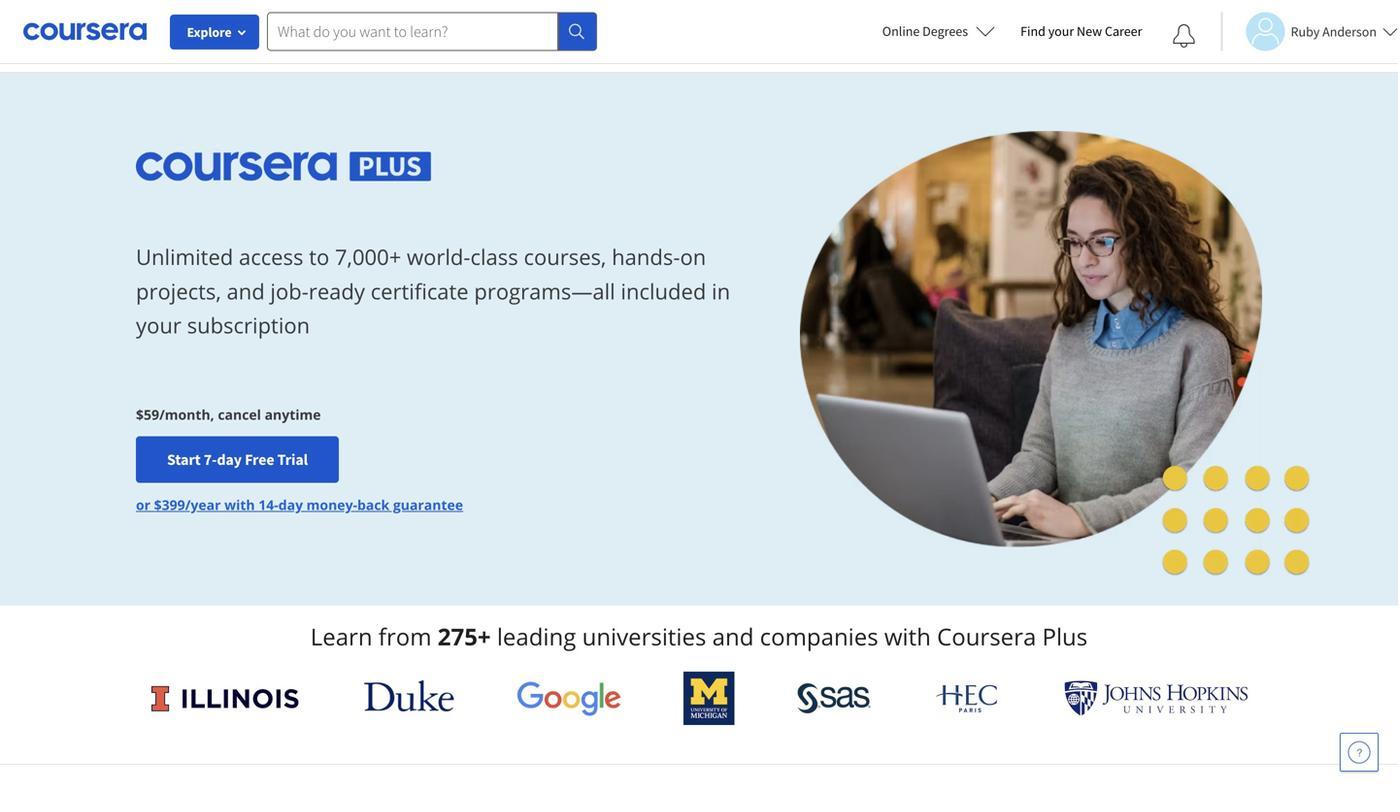 Task type: vqa. For each thing, say whether or not it's contained in the screenshot.
Your Goal Is To Explore Topics Outside Of Work As A Product Manager
no



Task type: locate. For each thing, give the bounding box(es) containing it.
find
[[1021, 22, 1046, 40]]

duke university image
[[364, 681, 454, 712]]

0 vertical spatial day
[[217, 450, 242, 469]]

day inside button
[[217, 450, 242, 469]]

online degrees button
[[867, 10, 1011, 52]]

to
[[309, 243, 329, 272]]

and up subscription on the top left of page
[[227, 277, 265, 306]]

0 horizontal spatial and
[[227, 277, 265, 306]]

anytime
[[265, 405, 321, 424]]

your down projects,
[[136, 311, 181, 340]]

find your new career link
[[1011, 19, 1152, 44]]

None search field
[[267, 12, 597, 51]]

subscription
[[187, 311, 310, 340]]

online
[[883, 22, 920, 40]]

plus
[[1043, 621, 1088, 653]]

1 horizontal spatial day
[[278, 496, 303, 514]]

leading
[[497, 621, 576, 653]]

0 vertical spatial your
[[1049, 22, 1074, 40]]

day
[[217, 450, 242, 469], [278, 496, 303, 514]]

johns hopkins university image
[[1064, 681, 1249, 717]]

with
[[224, 496, 255, 514], [885, 621, 931, 653]]

day left free
[[217, 450, 242, 469]]

back
[[357, 496, 390, 514]]

and inside the unlimited access to 7,000+ world-class courses, hands-on projects, and job-ready certificate programs—all included in your subscription
[[227, 277, 265, 306]]

ruby anderson
[[1291, 23, 1377, 40]]

0 horizontal spatial day
[[217, 450, 242, 469]]

start 7-day free trial
[[167, 450, 308, 469]]

0 vertical spatial with
[[224, 496, 255, 514]]

job-
[[270, 277, 309, 306]]

your
[[1049, 22, 1074, 40], [136, 311, 181, 340]]

guarantee
[[393, 496, 463, 514]]

certificate
[[371, 277, 469, 306]]

show notifications image
[[1173, 24, 1196, 48]]

anderson
[[1323, 23, 1377, 40]]

class
[[471, 243, 518, 272]]

explore
[[187, 23, 232, 41]]

free
[[245, 450, 274, 469]]

and
[[227, 277, 265, 306], [712, 621, 754, 653]]

1 horizontal spatial and
[[712, 621, 754, 653]]

your right find
[[1049, 22, 1074, 40]]

and up university of michigan image
[[712, 621, 754, 653]]

day left money-
[[278, 496, 303, 514]]

hec paris image
[[934, 679, 1002, 719]]

in
[[712, 277, 730, 306]]

start
[[167, 450, 201, 469]]

1 horizontal spatial with
[[885, 621, 931, 653]]

0 horizontal spatial your
[[136, 311, 181, 340]]

with left 14-
[[224, 496, 255, 514]]

or
[[136, 496, 151, 514]]

projects,
[[136, 277, 221, 306]]

university of illinois at urbana-champaign image
[[150, 683, 302, 714]]

with left coursera
[[885, 621, 931, 653]]

0 vertical spatial and
[[227, 277, 265, 306]]

1 vertical spatial your
[[136, 311, 181, 340]]

1 horizontal spatial your
[[1049, 22, 1074, 40]]

1 vertical spatial with
[[885, 621, 931, 653]]



Task type: describe. For each thing, give the bounding box(es) containing it.
cancel
[[218, 405, 261, 424]]

unlimited access to 7,000+ world-class courses, hands-on projects, and job-ready certificate programs—all included in your subscription
[[136, 243, 730, 340]]

275+
[[438, 621, 491, 653]]

$59 /month, cancel anytime
[[136, 405, 321, 424]]

ruby anderson button
[[1221, 12, 1398, 51]]

explore button
[[170, 15, 259, 50]]

coursera plus image
[[136, 152, 432, 181]]

/month,
[[159, 405, 214, 424]]

unlimited
[[136, 243, 233, 272]]

degrees
[[923, 22, 968, 40]]

hands-
[[612, 243, 680, 272]]

ready
[[309, 277, 365, 306]]

start 7-day free trial button
[[136, 436, 339, 483]]

world-
[[407, 243, 471, 272]]

help center image
[[1348, 741, 1371, 764]]

google image
[[517, 681, 622, 717]]

new
[[1077, 22, 1102, 40]]

your inside the unlimited access to 7,000+ world-class courses, hands-on projects, and job-ready certificate programs—all included in your subscription
[[136, 311, 181, 340]]

access
[[239, 243, 303, 272]]

university of michigan image
[[684, 672, 735, 725]]

1 vertical spatial and
[[712, 621, 754, 653]]

or $399 /year with 14-day money-back guarantee
[[136, 496, 463, 514]]

14-
[[259, 496, 278, 514]]

0 horizontal spatial with
[[224, 496, 255, 514]]

$399
[[154, 496, 185, 514]]

companies
[[760, 621, 879, 653]]

$59
[[136, 405, 159, 424]]

included
[[621, 277, 706, 306]]

ruby
[[1291, 23, 1320, 40]]

courses,
[[524, 243, 606, 272]]

7,000+
[[335, 243, 401, 272]]

career
[[1105, 22, 1143, 40]]

trial
[[277, 450, 308, 469]]

sas image
[[797, 683, 872, 714]]

find your new career
[[1021, 22, 1143, 40]]

on
[[680, 243, 706, 272]]

What do you want to learn? text field
[[267, 12, 558, 51]]

programs—all
[[474, 277, 615, 306]]

learn
[[311, 621, 373, 653]]

/year
[[185, 496, 221, 514]]

from
[[379, 621, 432, 653]]

coursera image
[[23, 16, 147, 47]]

1 vertical spatial day
[[278, 496, 303, 514]]

online degrees
[[883, 22, 968, 40]]

7-
[[204, 450, 217, 469]]

money-
[[307, 496, 357, 514]]

universities
[[582, 621, 706, 653]]

learn from 275+ leading universities and companies with coursera plus
[[311, 621, 1088, 653]]

coursera
[[937, 621, 1037, 653]]



